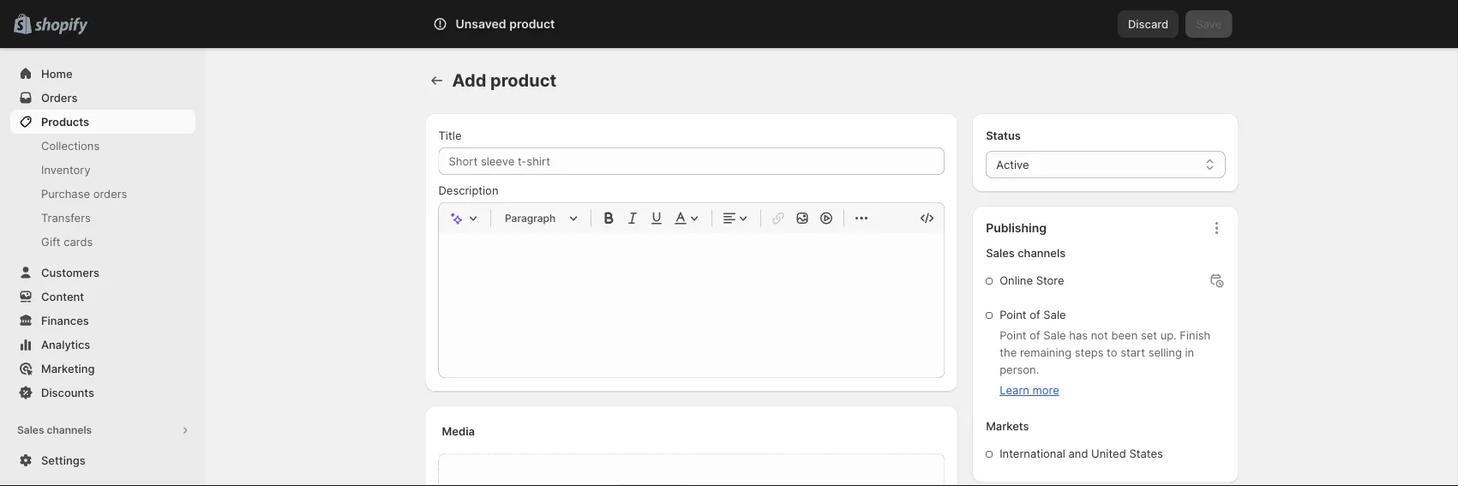 Task type: locate. For each thing, give the bounding box(es) containing it.
more
[[1032, 384, 1059, 397]]

remaining
[[1020, 346, 1072, 359]]

sales channels up settings
[[17, 424, 92, 436]]

1 sale from the top
[[1043, 308, 1066, 321]]

sales channels button
[[10, 418, 195, 442]]

settings
[[41, 453, 85, 467]]

channels
[[1018, 246, 1066, 260], [47, 424, 92, 436]]

set
[[1141, 329, 1157, 342]]

0 vertical spatial sales channels
[[986, 246, 1066, 260]]

of down online store
[[1030, 308, 1040, 321]]

discounts
[[41, 386, 94, 399]]

0 vertical spatial sale
[[1043, 308, 1066, 321]]

sales channels
[[986, 246, 1066, 260], [17, 424, 92, 436]]

1 horizontal spatial sales
[[986, 246, 1015, 260]]

2 point from the top
[[1000, 329, 1027, 342]]

1 vertical spatial product
[[490, 70, 557, 91]]

to
[[1107, 346, 1117, 359]]

0 vertical spatial product
[[509, 17, 555, 31]]

0 vertical spatial point
[[1000, 308, 1027, 321]]

product right unsaved
[[509, 17, 555, 31]]

sale down store
[[1043, 308, 1066, 321]]

collections link
[[10, 134, 195, 158]]

collections
[[41, 139, 100, 152]]

products
[[41, 115, 89, 128]]

of
[[1030, 308, 1040, 321], [1030, 329, 1040, 342]]

finances
[[41, 314, 89, 327]]

1 point from the top
[[1000, 308, 1027, 321]]

point down online
[[1000, 308, 1027, 321]]

discard button
[[1118, 10, 1179, 38]]

0 horizontal spatial sales
[[17, 424, 44, 436]]

channels up settings
[[47, 424, 92, 436]]

add product
[[452, 70, 557, 91]]

sale up remaining
[[1043, 329, 1066, 342]]

channels up store
[[1018, 246, 1066, 260]]

shopify image
[[34, 18, 88, 35]]

channels inside button
[[47, 424, 92, 436]]

1 vertical spatial sales channels
[[17, 424, 92, 436]]

of inside point of sale has not been set up. finish the remaining steps to start selling in person. learn more
[[1030, 329, 1040, 342]]

inventory link
[[10, 158, 195, 182]]

2 sale from the top
[[1043, 329, 1066, 342]]

1 vertical spatial point
[[1000, 329, 1027, 342]]

0 horizontal spatial channels
[[47, 424, 92, 436]]

gift cards
[[41, 235, 93, 248]]

has
[[1069, 329, 1088, 342]]

sales channels down the publishing
[[986, 246, 1066, 260]]

gift
[[41, 235, 61, 248]]

analytics
[[41, 338, 90, 351]]

in
[[1185, 346, 1194, 359]]

add
[[452, 70, 486, 91]]

1 vertical spatial channels
[[47, 424, 92, 436]]

sales down the publishing
[[986, 246, 1015, 260]]

point up the on the bottom right
[[1000, 329, 1027, 342]]

international
[[1000, 447, 1065, 460]]

0 horizontal spatial sales channels
[[17, 424, 92, 436]]

1 vertical spatial of
[[1030, 329, 1040, 342]]

home link
[[10, 62, 195, 86]]

sale inside point of sale has not been set up. finish the remaining steps to start selling in person. learn more
[[1043, 329, 1066, 342]]

product right add
[[490, 70, 557, 91]]

paragraph
[[505, 212, 556, 224]]

search
[[508, 17, 545, 30]]

of up remaining
[[1030, 329, 1040, 342]]

1 horizontal spatial sales channels
[[986, 246, 1066, 260]]

united
[[1091, 447, 1126, 460]]

0 vertical spatial of
[[1030, 308, 1040, 321]]

1 horizontal spatial channels
[[1018, 246, 1066, 260]]

point inside point of sale has not been set up. finish the remaining steps to start selling in person. learn more
[[1000, 329, 1027, 342]]

of for point of sale has not been set up. finish the remaining steps to start selling in person. learn more
[[1030, 329, 1040, 342]]

inventory
[[41, 163, 91, 176]]

selling
[[1148, 346, 1182, 359]]

point of sale has not been set up. finish the remaining steps to start selling in person. learn more
[[1000, 329, 1211, 397]]

purchase orders link
[[10, 182, 195, 206]]

been
[[1111, 329, 1138, 342]]

1 vertical spatial sale
[[1043, 329, 1066, 342]]

1 vertical spatial sales
[[17, 424, 44, 436]]

sales
[[986, 246, 1015, 260], [17, 424, 44, 436]]

1 of from the top
[[1030, 308, 1040, 321]]

sale
[[1043, 308, 1066, 321], [1043, 329, 1066, 342]]

finish
[[1180, 329, 1211, 342]]

learn more link
[[1000, 384, 1059, 397]]

gift cards link
[[10, 230, 195, 254]]

learn
[[1000, 384, 1029, 397]]

customers link
[[10, 261, 195, 285]]

steps
[[1075, 346, 1104, 359]]

sales up settings
[[17, 424, 44, 436]]

product
[[509, 17, 555, 31], [490, 70, 557, 91]]

cards
[[64, 235, 93, 248]]

2 of from the top
[[1030, 329, 1040, 342]]

point for point of sale has not been set up. finish the remaining steps to start selling in person. learn more
[[1000, 329, 1027, 342]]

start
[[1121, 346, 1145, 359]]

point
[[1000, 308, 1027, 321], [1000, 329, 1027, 342]]



Task type: vqa. For each thing, say whether or not it's contained in the screenshot.
Paragraph dropdown button
yes



Task type: describe. For each thing, give the bounding box(es) containing it.
sale for point of sale
[[1043, 308, 1066, 321]]

save
[[1196, 17, 1222, 30]]

sales inside button
[[17, 424, 44, 436]]

publishing
[[986, 221, 1047, 235]]

up.
[[1160, 329, 1177, 342]]

markets
[[986, 420, 1029, 433]]

settings link
[[10, 448, 195, 472]]

orders
[[41, 91, 78, 104]]

customers
[[41, 266, 99, 279]]

save button
[[1186, 10, 1232, 38]]

title
[[438, 129, 462, 142]]

discard
[[1128, 17, 1169, 30]]

marketing link
[[10, 357, 195, 381]]

Title text field
[[438, 147, 945, 175]]

search button
[[480, 10, 978, 38]]

finances link
[[10, 309, 195, 333]]

product for add product
[[490, 70, 557, 91]]

paragraph button
[[498, 208, 584, 228]]

store
[[1036, 274, 1064, 287]]

the
[[1000, 346, 1017, 359]]

analytics link
[[10, 333, 195, 357]]

description
[[438, 183, 498, 197]]

international and united states
[[1000, 447, 1163, 460]]

transfers link
[[10, 206, 195, 230]]

and
[[1068, 447, 1088, 460]]

orders link
[[10, 86, 195, 110]]

content
[[41, 290, 84, 303]]

status
[[986, 129, 1021, 142]]

not
[[1091, 329, 1108, 342]]

transfers
[[41, 211, 91, 224]]

person.
[[1000, 363, 1039, 376]]

0 vertical spatial sales
[[986, 246, 1015, 260]]

purchase orders
[[41, 187, 127, 200]]

sale for point of sale has not been set up. finish the remaining steps to start selling in person. learn more
[[1043, 329, 1066, 342]]

0 vertical spatial channels
[[1018, 246, 1066, 260]]

of for point of sale
[[1030, 308, 1040, 321]]

products link
[[10, 110, 195, 134]]

online
[[1000, 274, 1033, 287]]

point of sale
[[1000, 308, 1066, 321]]

active
[[996, 158, 1029, 171]]

product for unsaved product
[[509, 17, 555, 31]]

unsaved
[[456, 17, 506, 31]]

states
[[1129, 447, 1163, 460]]

home
[[41, 67, 73, 80]]

media
[[442, 424, 475, 438]]

sales channels inside button
[[17, 424, 92, 436]]

point for point of sale
[[1000, 308, 1027, 321]]

content link
[[10, 285, 195, 309]]

orders
[[93, 187, 127, 200]]

online store
[[1000, 274, 1064, 287]]

unsaved product
[[456, 17, 555, 31]]

marketing
[[41, 362, 95, 375]]

discounts link
[[10, 381, 195, 405]]

purchase
[[41, 187, 90, 200]]



